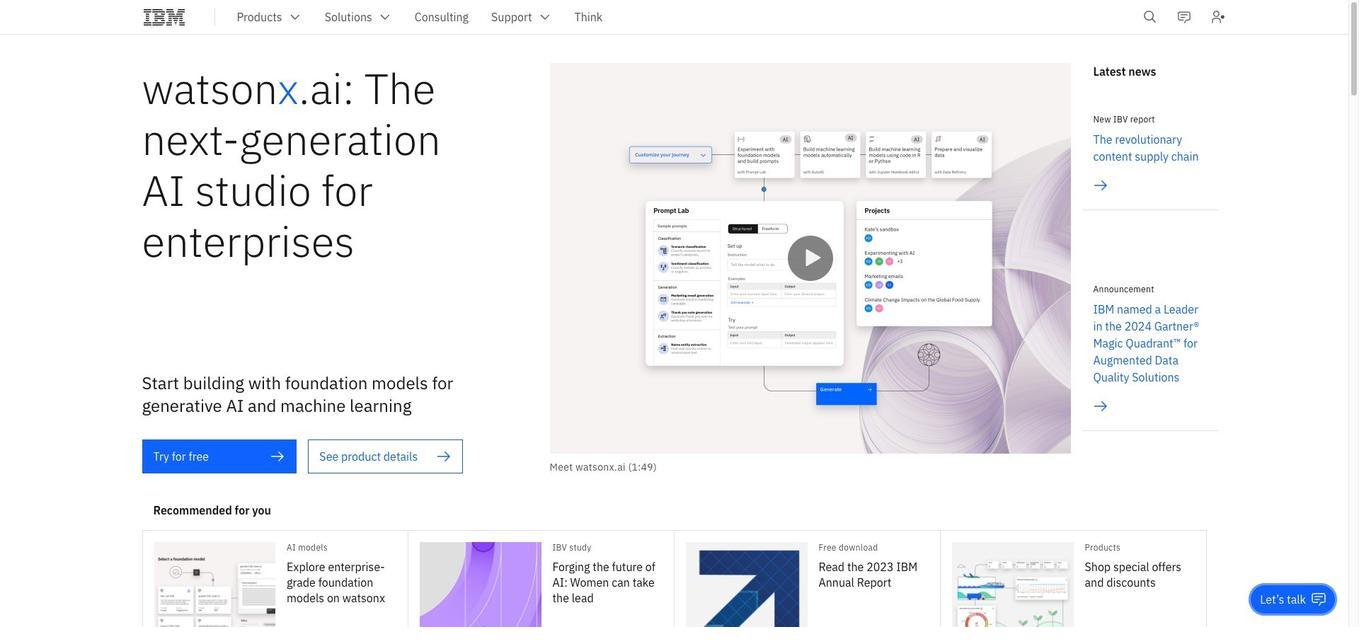 Task type: locate. For each thing, give the bounding box(es) containing it.
let's talk element
[[1260, 592, 1306, 607]]



